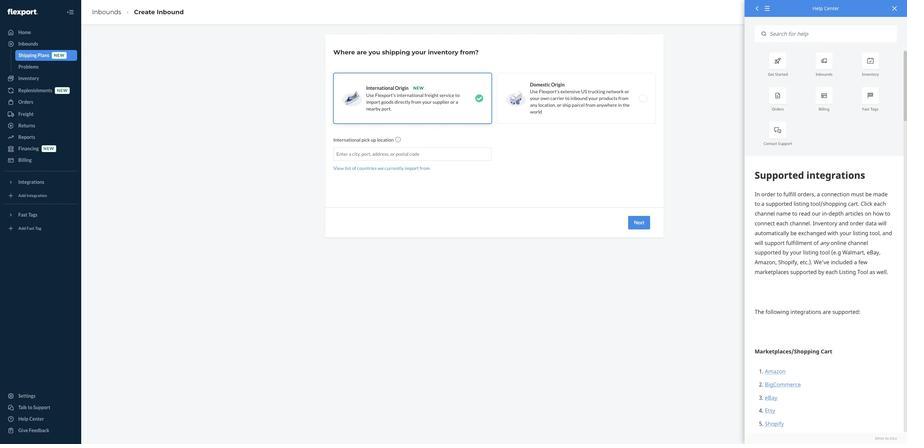 Task type: locate. For each thing, give the bounding box(es) containing it.
dixa
[[890, 437, 897, 441]]

0 vertical spatial a
[[456, 99, 458, 105]]

help center up give feedback
[[18, 417, 44, 422]]

use up nearby at left
[[366, 92, 374, 98]]

0 horizontal spatial help
[[18, 417, 28, 422]]

0 horizontal spatial support
[[33, 405, 50, 411]]

2 vertical spatial fast
[[27, 226, 34, 231]]

1 horizontal spatial support
[[778, 141, 792, 146]]

1 vertical spatial tags
[[28, 212, 37, 218]]

0 vertical spatial inbounds link
[[92, 8, 121, 16]]

to
[[455, 92, 460, 98], [565, 95, 570, 101], [28, 405, 32, 411]]

1 horizontal spatial help center
[[813, 5, 839, 12]]

0 vertical spatial international
[[366, 85, 394, 91]]

contact
[[764, 141, 777, 146]]

help up search search field
[[813, 5, 823, 12]]

Search search field
[[766, 25, 897, 42]]

2 add from the top
[[18, 226, 26, 231]]

0 horizontal spatial inventory
[[18, 75, 39, 81]]

1 horizontal spatial to
[[455, 92, 460, 98]]

or
[[625, 89, 629, 94], [450, 99, 455, 105], [557, 102, 562, 108], [390, 151, 395, 157]]

import inside button
[[405, 166, 419, 171]]

international up flexport's
[[366, 85, 394, 91]]

0 vertical spatial fast
[[862, 107, 869, 112]]

add fast tag link
[[4, 223, 77, 234]]

new right plans
[[54, 53, 65, 58]]

origin inside domestic origin use flexport's extensive us trucking network or your own carrier to inbound your products from any location, or ship parcel from anywhere in the world
[[551, 82, 565, 88]]

0 horizontal spatial tags
[[28, 212, 37, 218]]

2 horizontal spatial inbounds
[[816, 72, 833, 77]]

help center
[[813, 5, 839, 12], [18, 417, 44, 422]]

0 vertical spatial import
[[366, 99, 380, 105]]

orders
[[18, 99, 33, 105], [772, 107, 784, 112]]

0 horizontal spatial use
[[366, 92, 374, 98]]

1 vertical spatial billing
[[18, 157, 32, 163]]

or down service
[[450, 99, 455, 105]]

support down settings link
[[33, 405, 50, 411]]

center
[[824, 5, 839, 12], [29, 417, 44, 422]]

fast
[[862, 107, 869, 112], [18, 212, 27, 218], [27, 226, 34, 231]]

1 vertical spatial support
[[33, 405, 50, 411]]

create inbound
[[134, 8, 184, 16]]

1 vertical spatial orders
[[772, 107, 784, 112]]

freight
[[425, 92, 439, 98]]

inbounds inside the breadcrumbs navigation
[[92, 8, 121, 16]]

0 horizontal spatial inbounds link
[[4, 39, 77, 49]]

from up the at the right top of the page
[[618, 95, 628, 101]]

settings link
[[4, 391, 77, 402]]

0 horizontal spatial origin
[[395, 85, 408, 91]]

started
[[775, 72, 788, 77]]

0 vertical spatial add
[[18, 193, 26, 198]]

extensive
[[560, 89, 580, 94]]

origin
[[551, 82, 565, 88], [395, 85, 408, 91]]

center up search search field
[[824, 5, 839, 12]]

0 vertical spatial orders
[[18, 99, 33, 105]]

0 vertical spatial center
[[824, 5, 839, 12]]

returns link
[[4, 120, 77, 131]]

origin for domestic
[[551, 82, 565, 88]]

1 horizontal spatial a
[[456, 99, 458, 105]]

domestic origin use flexport's extensive us trucking network or your own carrier to inbound your products from any location, or ship parcel from anywhere in the world
[[530, 82, 630, 115]]

use inside 'use flexport's international freight service to import goods directly from your supplier or a nearby port.'
[[366, 92, 374, 98]]

of
[[352, 166, 356, 171]]

your right shipping
[[412, 49, 426, 56]]

import for from
[[405, 166, 419, 171]]

import inside 'use flexport's international freight service to import goods directly from your supplier or a nearby port.'
[[366, 99, 380, 105]]

1 add from the top
[[18, 193, 26, 198]]

city,
[[352, 151, 361, 157]]

inventory
[[428, 49, 458, 56]]

international up enter
[[333, 137, 361, 143]]

international for international pick up location
[[333, 137, 361, 143]]

add left integration
[[18, 193, 26, 198]]

international
[[366, 85, 394, 91], [333, 137, 361, 143]]

inventory inside 'link'
[[18, 75, 39, 81]]

0 vertical spatial help
[[813, 5, 823, 12]]

to up the ship
[[565, 95, 570, 101]]

2 vertical spatial inbounds
[[816, 72, 833, 77]]

1 vertical spatial fast tags
[[18, 212, 37, 218]]

your
[[412, 49, 426, 56], [530, 95, 540, 101], [589, 95, 598, 101], [422, 99, 432, 105]]

0 horizontal spatial import
[[366, 99, 380, 105]]

help center up search search field
[[813, 5, 839, 12]]

inventory link
[[4, 73, 77, 84]]

your down freight
[[422, 99, 432, 105]]

where are you shipping your inventory from?
[[333, 49, 479, 56]]

1 horizontal spatial billing
[[819, 107, 830, 112]]

directly
[[394, 99, 410, 105]]

new down 'reports' link
[[44, 146, 54, 151]]

integrations button
[[4, 177, 77, 188]]

0 vertical spatial inbounds
[[92, 8, 121, 16]]

ship
[[562, 102, 571, 108]]

you
[[369, 49, 380, 56]]

postal
[[396, 151, 409, 157]]

tag
[[35, 226, 41, 231]]

1 vertical spatial center
[[29, 417, 44, 422]]

import
[[366, 99, 380, 105], [405, 166, 419, 171]]

flexport's
[[539, 89, 560, 94]]

inbounds link
[[92, 8, 121, 16], [4, 39, 77, 49]]

import down code at the left of page
[[405, 166, 419, 171]]

0 horizontal spatial to
[[28, 405, 32, 411]]

use flexport's international freight service to import goods directly from your supplier or a nearby port.
[[366, 92, 460, 112]]

new up "international"
[[413, 86, 424, 91]]

1 vertical spatial fast
[[18, 212, 27, 218]]

1 horizontal spatial origin
[[551, 82, 565, 88]]

1 vertical spatial international
[[333, 137, 361, 143]]

check circle image
[[475, 94, 483, 103]]

0 horizontal spatial a
[[349, 151, 351, 157]]

from right parcel
[[586, 102, 596, 108]]

0 horizontal spatial fast tags
[[18, 212, 37, 218]]

1 vertical spatial inbounds
[[18, 41, 38, 47]]

0 vertical spatial support
[[778, 141, 792, 146]]

add integration link
[[4, 191, 77, 201]]

origin up "international"
[[395, 85, 408, 91]]

to right talk
[[28, 405, 32, 411]]

0 horizontal spatial international
[[333, 137, 361, 143]]

use down domestic
[[530, 89, 538, 94]]

world
[[530, 109, 542, 115]]

code
[[409, 151, 419, 157]]

add
[[18, 193, 26, 198], [18, 226, 26, 231]]

we
[[378, 166, 384, 171]]

own
[[540, 95, 549, 101]]

1 horizontal spatial import
[[405, 166, 419, 171]]

0 horizontal spatial help center
[[18, 417, 44, 422]]

enter
[[336, 151, 348, 157]]

1 horizontal spatial international
[[366, 85, 394, 91]]

by
[[885, 437, 889, 441]]

1 vertical spatial help center
[[18, 417, 44, 422]]

the
[[623, 102, 630, 108]]

1 horizontal spatial inbounds
[[92, 8, 121, 16]]

1 horizontal spatial inbounds link
[[92, 8, 121, 16]]

a inside 'use flexport's international freight service to import goods directly from your supplier or a nearby port.'
[[456, 99, 458, 105]]

tags
[[870, 107, 878, 112], [28, 212, 37, 218]]

1 horizontal spatial orders
[[772, 107, 784, 112]]

0 horizontal spatial center
[[29, 417, 44, 422]]

or left postal
[[390, 151, 395, 157]]

help up give
[[18, 417, 28, 422]]

1 vertical spatial add
[[18, 226, 26, 231]]

1 horizontal spatial tags
[[870, 107, 878, 112]]

contact support
[[764, 141, 792, 146]]

where
[[333, 49, 355, 56]]

add left tag
[[18, 226, 26, 231]]

to right service
[[455, 92, 460, 98]]

billing
[[819, 107, 830, 112], [18, 157, 32, 163]]

import up nearby at left
[[366, 99, 380, 105]]

integration
[[27, 193, 47, 198]]

freight link
[[4, 109, 77, 120]]

new for replenishments
[[57, 88, 68, 93]]

port,
[[361, 151, 371, 157]]

from
[[618, 95, 628, 101], [411, 99, 421, 105], [586, 102, 596, 108], [420, 166, 430, 171]]

freight
[[18, 111, 34, 117]]

settings
[[18, 394, 36, 399]]

0 vertical spatial fast tags
[[862, 107, 878, 112]]

create
[[134, 8, 155, 16]]

center down talk to support
[[29, 417, 44, 422]]

from right currently on the left top of the page
[[420, 166, 430, 171]]

1 horizontal spatial use
[[530, 89, 538, 94]]

address,
[[372, 151, 389, 157]]

1 vertical spatial a
[[349, 151, 351, 157]]

new up orders link
[[57, 88, 68, 93]]

help
[[813, 5, 823, 12], [18, 417, 28, 422]]

0 horizontal spatial inbounds
[[18, 41, 38, 47]]

new
[[54, 53, 65, 58], [413, 86, 424, 91], [57, 88, 68, 93], [44, 146, 54, 151]]

a left the city,
[[349, 151, 351, 157]]

in
[[618, 102, 622, 108]]

inventory
[[862, 72, 879, 77], [18, 75, 39, 81]]

international
[[397, 92, 424, 98]]

1 horizontal spatial center
[[824, 5, 839, 12]]

a right supplier
[[456, 99, 458, 105]]

talk
[[18, 405, 27, 411]]

give feedback button
[[4, 426, 77, 437]]

1 vertical spatial import
[[405, 166, 419, 171]]

international for international origin
[[366, 85, 394, 91]]

origin up flexport's
[[551, 82, 565, 88]]

parcel
[[572, 102, 585, 108]]

from down "international"
[[411, 99, 421, 105]]

support right contact
[[778, 141, 792, 146]]

domestic
[[530, 82, 550, 88]]

import for goods
[[366, 99, 380, 105]]

countries
[[357, 166, 377, 171]]

2 horizontal spatial to
[[565, 95, 570, 101]]

0 vertical spatial tags
[[870, 107, 878, 112]]



Task type: vqa. For each thing, say whether or not it's contained in the screenshot.
view list of countries we currently import from button
yes



Task type: describe. For each thing, give the bounding box(es) containing it.
next
[[634, 220, 644, 226]]

goods
[[381, 99, 394, 105]]

1 vertical spatial inbounds link
[[4, 39, 77, 49]]

or inside 'use flexport's international freight service to import goods directly from your supplier or a nearby port.'
[[450, 99, 455, 105]]

billing link
[[4, 155, 77, 166]]

shipping plans
[[18, 52, 49, 58]]

get started
[[768, 72, 788, 77]]

shipping
[[18, 52, 37, 58]]

get
[[768, 72, 774, 77]]

give feedback
[[18, 428, 49, 434]]

elevio by dixa link
[[755, 437, 897, 441]]

inbound
[[157, 8, 184, 16]]

financing
[[18, 146, 39, 152]]

new for financing
[[44, 146, 54, 151]]

pick
[[361, 137, 370, 143]]

add for add fast tag
[[18, 226, 26, 231]]

from inside view list of countries we currently import from button
[[420, 166, 430, 171]]

1 horizontal spatial help
[[813, 5, 823, 12]]

us
[[581, 89, 587, 94]]

to inside domestic origin use flexport's extensive us trucking network or your own carrier to inbound your products from any location, or ship parcel from anywhere in the world
[[565, 95, 570, 101]]

give
[[18, 428, 28, 434]]

problems
[[18, 64, 39, 70]]

breadcrumbs navigation
[[87, 2, 189, 22]]

help center link
[[4, 414, 77, 425]]

anywhere
[[597, 102, 617, 108]]

1 horizontal spatial fast tags
[[862, 107, 878, 112]]

close navigation image
[[66, 8, 74, 16]]

view list of countries we currently import from
[[333, 166, 430, 171]]

elevio by dixa
[[875, 437, 897, 441]]

products
[[599, 95, 617, 101]]

fast inside dropdown button
[[18, 212, 27, 218]]

0 horizontal spatial billing
[[18, 157, 32, 163]]

to inside button
[[28, 405, 32, 411]]

your inside 'use flexport's international freight service to import goods directly from your supplier or a nearby port.'
[[422, 99, 432, 105]]

integrations
[[18, 179, 44, 185]]

1 horizontal spatial inventory
[[862, 72, 879, 77]]

international origin
[[366, 85, 408, 91]]

home link
[[4, 27, 77, 38]]

fast tags inside dropdown button
[[18, 212, 37, 218]]

list
[[345, 166, 351, 171]]

inbound
[[571, 95, 588, 101]]

location
[[377, 137, 394, 143]]

1 vertical spatial help
[[18, 417, 28, 422]]

origin for international
[[395, 85, 408, 91]]

or right network
[[625, 89, 629, 94]]

new for international origin
[[413, 86, 424, 91]]

tags inside dropdown button
[[28, 212, 37, 218]]

trucking
[[588, 89, 605, 94]]

carrier
[[550, 95, 564, 101]]

plans
[[38, 52, 49, 58]]

add for add integration
[[18, 193, 26, 198]]

from inside 'use flexport's international freight service to import goods directly from your supplier or a nearby port.'
[[411, 99, 421, 105]]

fast tags button
[[4, 210, 77, 221]]

currently
[[385, 166, 404, 171]]

0 vertical spatial help center
[[813, 5, 839, 12]]

reports link
[[4, 132, 77, 143]]

support inside button
[[33, 405, 50, 411]]

reports
[[18, 134, 35, 140]]

0 horizontal spatial orders
[[18, 99, 33, 105]]

talk to support
[[18, 405, 50, 411]]

flexport logo image
[[7, 9, 38, 15]]

add fast tag
[[18, 226, 41, 231]]

problems link
[[15, 62, 77, 72]]

talk to support button
[[4, 403, 77, 414]]

from?
[[460, 49, 479, 56]]

nearby
[[366, 106, 381, 112]]

up
[[371, 137, 376, 143]]

supplier
[[433, 99, 449, 105]]

feedback
[[29, 428, 49, 434]]

shipping
[[382, 49, 410, 56]]

home
[[18, 29, 31, 35]]

view list of countries we currently import from button
[[333, 165, 430, 172]]

use inside domestic origin use flexport's extensive us trucking network or your own carrier to inbound your products from any location, or ship parcel from anywhere in the world
[[530, 89, 538, 94]]

flexport's
[[375, 92, 396, 98]]

returns
[[18, 123, 35, 129]]

new for shipping plans
[[54, 53, 65, 58]]

replenishments
[[18, 88, 52, 93]]

or down carrier at the right of page
[[557, 102, 562, 108]]

elevio
[[875, 437, 884, 441]]

location,
[[538, 102, 556, 108]]

port.
[[382, 106, 392, 112]]

inbounds link inside the breadcrumbs navigation
[[92, 8, 121, 16]]

view
[[333, 166, 344, 171]]

are
[[357, 49, 367, 56]]

0 vertical spatial billing
[[819, 107, 830, 112]]

add integration
[[18, 193, 47, 198]]

create inbound link
[[134, 8, 184, 16]]

enter a city, port, address, or postal code
[[336, 151, 419, 157]]

network
[[606, 89, 624, 94]]

to inside 'use flexport's international freight service to import goods directly from your supplier or a nearby port.'
[[455, 92, 460, 98]]

your down trucking
[[589, 95, 598, 101]]

your up any
[[530, 95, 540, 101]]

international pick up location
[[333, 137, 395, 143]]

any
[[530, 102, 537, 108]]

orders link
[[4, 97, 77, 108]]



